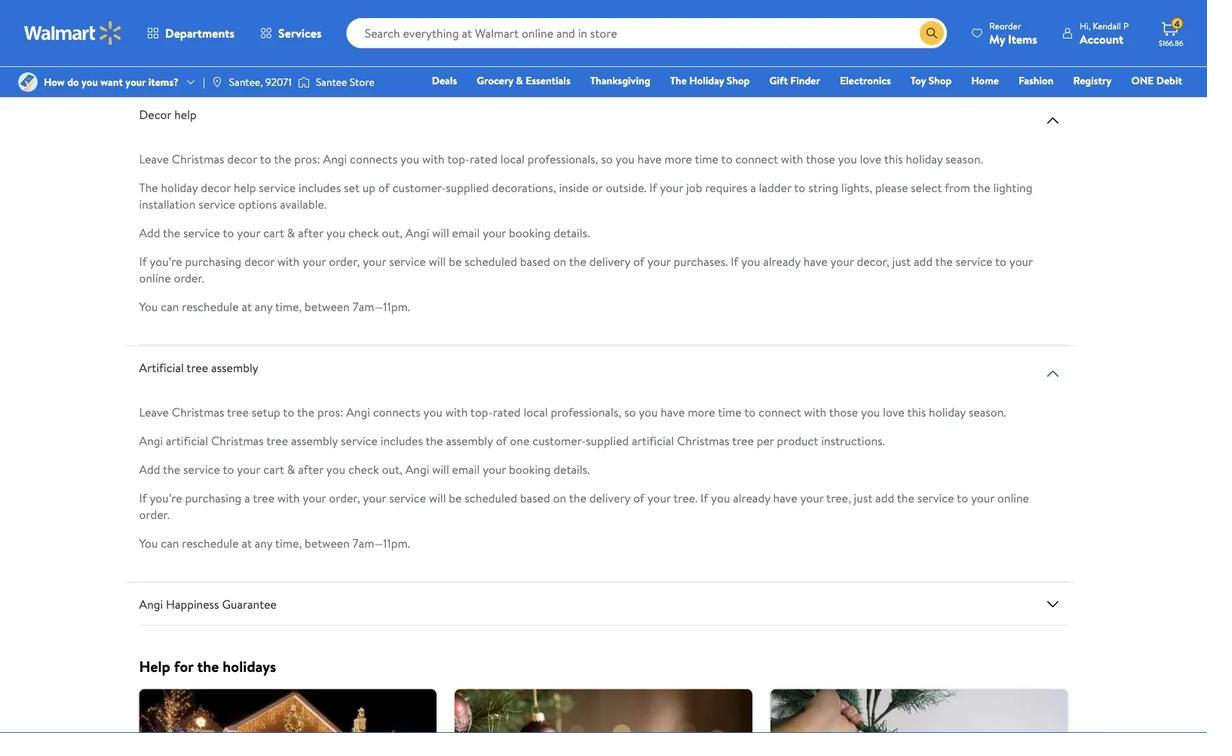 Task type: describe. For each thing, give the bounding box(es) containing it.
between for your
[[305, 535, 350, 551]]

1 vertical spatial professionals,
[[551, 404, 621, 420]]

1 horizontal spatial customer-
[[532, 432, 586, 449]]

decor help
[[139, 106, 197, 122]]

have inside if you're purchasing decor with your order, your service will be scheduled based on the delivery of your purchases. if you already have your decor, just add the service to your online order.
[[803, 253, 828, 269]]

out
[[305, 45, 323, 61]]

1 horizontal spatial for
[[677, 45, 692, 61]]

0 vertical spatial top-
[[447, 150, 470, 167]]

my
[[989, 31, 1005, 47]]

1 horizontal spatial assembly
[[291, 432, 338, 449]]

you for if you're purchasing decor with your order, your service will be scheduled based on the delivery of your purchases. if you already have your decor, just add the service to your online order.
[[139, 298, 158, 315]]

15
[[1011, 16, 1021, 33]]

0 vertical spatial more
[[665, 150, 692, 167]]

0 vertical spatial holiday
[[906, 150, 943, 167]]

you can reschedule at any time, between 7am—11pm. for with
[[139, 298, 410, 315]]

0 vertical spatial professionals,
[[528, 150, 598, 167]]

0 horizontal spatial so
[[601, 150, 613, 167]]

registry
[[1073, 73, 1112, 88]]

include
[[243, 16, 281, 33]]

please
[[139, 45, 172, 61]]

scheduled inside if you're purchasing decor with your order, your service will be scheduled based on the delivery of your purchases. if you already have your decor, just add the service to your online order.
[[465, 253, 517, 269]]

artificial tree assembly image
[[1044, 364, 1062, 382]]

santee
[[316, 75, 347, 89]]

roofs
[[466, 16, 494, 33]]

delivery inside if you're purchasing a tree with your order, your service will be scheduled based on the delivery of your tree. if you already have your tree, just add the service to your online order.
[[589, 490, 630, 506]]

1 vertical spatial connects
[[373, 404, 421, 420]]

lights
[[387, 16, 416, 33]]

help inside the 'the holiday decor help service includes set up of customer-supplied decorations, inside or outside. if your job requires a ladder to string lights, please select from the lighting installation service options available.'
[[234, 179, 256, 196]]

details. for on
[[554, 461, 590, 477]]

add for if you're purchasing a tree with your order, your service will be scheduled based on the delivery of your tree. if you already have your tree, just add the service to your online order.
[[139, 461, 160, 477]]

0 vertical spatial season.
[[946, 150, 983, 167]]

setup,
[[899, 16, 931, 33]]

you inside if you're purchasing a tree with your order, your service will be scheduled based on the delivery of your tree. if you already have your tree, just add the service to your online order.
[[711, 490, 730, 506]]

artificial tree assembly
[[139, 359, 258, 376]]

happiness
[[166, 596, 219, 612]]

with inside if you're purchasing decor with your order, your service will be scheduled based on the delivery of your purchases. if you already have your decor, just add the service to your online order.
[[277, 253, 300, 269]]

decor
[[139, 106, 171, 122]]

reach
[[273, 45, 302, 61]]

our
[[575, 45, 593, 61]]

2 artificial from the left
[[632, 432, 674, 449]]

ladder,
[[588, 16, 623, 33]]

on inside if you're purchasing a tree with your order, your service will be scheduled based on the delivery of your tree. if you already have your tree, just add the service to your online order.
[[553, 490, 566, 506]]

add the service to your cart & after you check out, angi will email your booking details. for order,
[[139, 461, 590, 477]]

|
[[203, 75, 205, 89]]

& inside grocery & essentials link
[[516, 73, 523, 88]]

add for if you're purchasing decor with your order, your service will be scheduled based on the delivery of your purchases. if you already have your decor, just add the service to your online order.
[[139, 224, 160, 241]]

you for if you're purchasing a tree with your order, your service will be scheduled based on the delivery of your tree. if you already have your tree, just add the service to your online order.
[[139, 535, 158, 551]]

please note that angi will reach out to you about the height of your home to ensure our pro is prepared for the job.
[[139, 45, 734, 61]]

home link
[[964, 72, 1006, 89]]

available.
[[280, 196, 326, 212]]

reorder my items
[[989, 19, 1037, 47]]

supplied inside the 'the holiday decor help service includes set up of customer-supplied decorations, inside or outside. if your job requires a ladder to string lights, please select from the lighting installation service options available.'
[[446, 179, 489, 196]]

1 vertical spatial those
[[829, 404, 858, 420]]

one debit link
[[1124, 72, 1189, 89]]

removing
[[335, 16, 385, 33]]

your inside the 'the holiday decor help service includes set up of customer-supplied decorations, inside or outside. if your job requires a ladder to string lights, please select from the lighting installation service options available.'
[[660, 179, 683, 196]]

the for the holiday shop
[[670, 73, 687, 88]]

christmas down the decor help
[[172, 150, 224, 167]]

services button
[[247, 15, 334, 51]]

already inside if you're purchasing decor with your order, your service will be scheduled based on the delivery of your purchases. if you already have your decor, just add the service to your online order.
[[763, 253, 801, 269]]

time, for tree
[[275, 535, 302, 551]]

decor,
[[857, 253, 889, 269]]

order. inside if you're purchasing a tree with your order, your service will be scheduled based on the delivery of your tree. if you already have your tree, just add the service to your online order.
[[139, 506, 170, 523]]

decor for to
[[227, 150, 257, 167]]

items
[[1008, 31, 1037, 47]]

2 vertical spatial holiday
[[929, 404, 966, 420]]

2 horizontal spatial assembly
[[446, 432, 493, 449]]

1 vertical spatial season.
[[969, 404, 1006, 420]]

to inside the 'the holiday decor help service includes set up of customer-supplied decorations, inside or outside. if your job requires a ladder to string lights, please select from the lighting installation service options available.'
[[794, 179, 805, 196]]

purchasing for decor
[[185, 253, 242, 269]]

any for decor
[[255, 298, 272, 315]]

Walmart Site-Wide search field
[[347, 18, 947, 48]]

debit
[[1156, 73, 1182, 88]]

leave christmas tree setup to the pros: angi connects you with top-rated local professionals, so you have more time to connect with those you love this holiday season.
[[139, 404, 1006, 420]]

at for a
[[242, 535, 252, 551]]

order, inside if you're purchasing decor with your order, your service will be scheduled based on the delivery of your purchases. if you already have your decor, just add the service to your online order.
[[329, 253, 360, 269]]

details. for the
[[554, 224, 590, 241]]

0 vertical spatial help
[[174, 106, 197, 122]]

pro
[[595, 45, 613, 61]]

hi,
[[1080, 19, 1091, 32]]

home
[[971, 73, 999, 88]]

the holiday shop
[[670, 73, 750, 88]]

toy shop
[[911, 73, 952, 88]]

purchases.
[[674, 253, 728, 269]]

want
[[100, 75, 123, 89]]

time, for with
[[275, 298, 302, 315]]

will inside if you're purchasing a tree with your order, your service will be scheduled based on the delivery of your tree. if you already have your tree, just add the service to your online order.
[[429, 490, 446, 506]]

check for order,
[[348, 461, 379, 477]]

of inside if you're purchasing decor with your order, your service will be scheduled based on the delivery of your purchases. if you already have your decor, just add the service to your online order.
[[633, 253, 644, 269]]

just inside if you're purchasing decor with your order, your service will be scheduled based on the delivery of your purchases. if you already have your decor, just add the service to your online order.
[[892, 253, 911, 269]]

of right height
[[450, 45, 462, 61]]

thanksgiving link
[[583, 72, 657, 89]]

1 horizontal spatial this
[[907, 404, 926, 420]]

if you're purchasing a tree with your order, your service will be scheduled based on the delivery of your tree. if you already have your tree, just add the service to your online order.
[[139, 490, 1029, 523]]

cart for tree
[[263, 461, 284, 477]]

0 horizontal spatial for
[[174, 656, 194, 677]]

be inside if you're purchasing decor with your order, your service will be scheduled based on the delivery of your purchases. if you already have your decor, just add the service to your online order.
[[449, 253, 462, 269]]

if you're purchasing decor with your order, your service will be scheduled based on the delivery of your purchases. if you already have your decor, just add the service to your online order.
[[139, 253, 1033, 286]]

the holiday shop link
[[663, 72, 757, 89]]

search icon image
[[926, 27, 938, 39]]

height
[[414, 45, 448, 61]]

grocery
[[477, 73, 513, 88]]

or inside the 'the holiday decor help service includes set up of customer-supplied decorations, inside or outside. if your job requires a ladder to string lights, please select from the lighting installation service options available.'
[[592, 179, 603, 196]]

artificial
[[139, 359, 184, 376]]

1 vertical spatial time
[[718, 404, 742, 420]]

ground
[[739, 16, 776, 33]]

reorder
[[989, 19, 1021, 32]]

account
[[1080, 31, 1124, 47]]

after for with
[[298, 461, 323, 477]]

about
[[361, 45, 391, 61]]

0 vertical spatial those
[[806, 150, 835, 167]]

email for be
[[452, 461, 480, 477]]

& for connects
[[287, 461, 295, 477]]

kendall
[[1093, 19, 1121, 32]]

toy
[[911, 73, 926, 88]]

how do you want your items?
[[44, 75, 179, 89]]

you're for if you're purchasing a tree with your order, your service will be scheduled based on the delivery of your tree. if you already have your tree, just add the service to your online order.
[[150, 490, 182, 506]]

options
[[238, 196, 277, 212]]

christmas down artificial tree assembly
[[172, 404, 224, 420]]

you inside if you're purchasing decor with your order, your service will be scheduled based on the delivery of your purchases. if you already have your decor, just add the service to your online order.
[[741, 253, 760, 269]]

do
[[67, 75, 79, 89]]

areas
[[654, 16, 681, 33]]

or left trees
[[934, 16, 945, 33]]

based inside if you're purchasing a tree with your order, your service will be scheduled based on the delivery of your tree. if you already have your tree, just add the service to your online order.
[[520, 490, 550, 506]]

unreachable
[[507, 16, 570, 33]]

holiday inside the 'the holiday decor help service includes set up of customer-supplied decorations, inside or outside. if your job requires a ladder to string lights, please select from the lighting installation service options available.'
[[161, 179, 198, 196]]

christmas up tree. at the bottom of page
[[677, 432, 729, 449]]

0 horizontal spatial is
[[616, 45, 624, 61]]

help
[[139, 656, 170, 677]]

between for order,
[[305, 298, 350, 315]]

instructions.
[[821, 432, 885, 449]]

hi, kendall p account
[[1080, 19, 1129, 47]]

set
[[344, 179, 360, 196]]

one debit walmart+
[[1131, 73, 1182, 109]]

walmart+
[[1137, 94, 1182, 109]]

santee store
[[316, 75, 375, 89]]

1 vertical spatial local
[[524, 404, 548, 420]]

fashion
[[1019, 73, 1054, 88]]

walmart image
[[24, 21, 122, 45]]

1 horizontal spatial is
[[779, 16, 787, 33]]

ensure
[[537, 45, 572, 61]]

finder
[[790, 73, 820, 88]]

job
[[686, 179, 702, 196]]

of left one
[[496, 432, 507, 449]]

one
[[510, 432, 529, 449]]

santee,
[[229, 75, 263, 89]]

add inside if you're purchasing a tree with your order, your service will be scheduled based on the delivery of your tree. if you already have your tree, just add the service to your online order.
[[875, 490, 894, 506]]

0 vertical spatial ladder
[[864, 16, 896, 33]]

0 vertical spatial time
[[695, 150, 718, 167]]

thanksgiving
[[590, 73, 650, 88]]

1 vertical spatial pros:
[[317, 404, 343, 420]]

or right ladder,
[[626, 16, 637, 33]]

registry link
[[1066, 72, 1118, 89]]

4
[[1174, 17, 1180, 30]]

deals link
[[425, 72, 464, 89]]

the inside the 'the holiday decor help service includes set up of customer-supplied decorations, inside or outside. if your job requires a ladder to string lights, please select from the lighting installation service options available.'
[[973, 179, 990, 196]]

guarantee
[[222, 596, 277, 612]]

above
[[977, 16, 1008, 33]]

steep
[[435, 16, 463, 33]]

purchasing for a
[[185, 490, 242, 506]]

inside
[[559, 179, 589, 196]]

angi artificial christmas tree assembly service includes the assembly of one customer-supplied artificial christmas tree per product instructions.
[[139, 432, 885, 449]]

deals
[[432, 73, 457, 88]]

0 vertical spatial this
[[884, 150, 903, 167]]

of inside if you're purchasing a tree with your order, your service will be scheduled based on the delivery of your tree. if you already have your tree, just add the service to your online order.
[[633, 490, 644, 506]]

gift finder
[[769, 73, 820, 88]]

walmart+ link
[[1130, 93, 1189, 110]]

order. inside if you're purchasing decor with your order, your service will be scheduled based on the delivery of your purchases. if you already have your decor, just add the service to your online order.
[[174, 269, 204, 286]]

0 vertical spatial on
[[419, 16, 432, 33]]

 image for how do you want your items?
[[18, 72, 38, 92]]

1 vertical spatial so
[[624, 404, 636, 420]]

how
[[44, 75, 65, 89]]

online inside if you're purchasing a tree with your order, your service will be scheduled based on the delivery of your tree. if you already have your tree, just add the service to your online order.
[[997, 490, 1029, 506]]

that
[[202, 45, 223, 61]]

already inside if you're purchasing a tree with your order, your service will be scheduled based on the delivery of your tree. if you already have your tree, just add the service to your online order.
[[733, 490, 770, 506]]

out, for your
[[382, 461, 402, 477]]

based inside if you're purchasing decor with your order, your service will be scheduled based on the delivery of your purchases. if you already have your decor, just add the service to your online order.
[[520, 253, 550, 269]]

select
[[911, 179, 942, 196]]



Task type: locate. For each thing, give the bounding box(es) containing it.
the inside the 'the holiday decor help service includes set up of customer-supplied decorations, inside or outside. if your job requires a ladder to string lights, please select from the lighting installation service options available.'
[[139, 179, 158, 196]]

2 you're from the top
[[150, 490, 182, 506]]

gift
[[769, 73, 788, 88]]

string
[[808, 179, 838, 196]]

on inside if you're purchasing decor with your order, your service will be scheduled based on the delivery of your purchases. if you already have your decor, just add the service to your online order.
[[553, 253, 566, 269]]

1 vertical spatial cart
[[263, 461, 284, 477]]

christmas down setup
[[211, 432, 264, 449]]

0 horizontal spatial this
[[884, 150, 903, 167]]

based
[[520, 253, 550, 269], [520, 490, 550, 506]]

1 vertical spatial supplied
[[586, 432, 629, 449]]

supplied left decorations,
[[446, 179, 489, 196]]

check
[[348, 224, 379, 241], [348, 461, 379, 477]]

0 vertical spatial purchasing
[[185, 253, 242, 269]]

1 reschedule from the top
[[182, 298, 239, 315]]

of left the purchases.
[[633, 253, 644, 269]]

the holiday decor help service includes set up of customer-supplied decorations, inside or outside. if your job requires a ladder to string lights, please select from the lighting installation service options available.
[[139, 179, 1032, 212]]

0 vertical spatial 7am—11pm.
[[353, 298, 410, 315]]

you're for if you're purchasing decor with your order, your service will be scheduled based on the delivery of your purchases. if you already have your decor, just add the service to your online order.
[[150, 253, 182, 269]]

between
[[305, 298, 350, 315], [305, 535, 350, 551]]

if
[[496, 16, 504, 33]]

customer- right the 'up'
[[392, 179, 446, 196]]

you can reschedule at any time, between 7am—11pm. for tree
[[139, 535, 410, 551]]

2 add the service to your cart & after you check out, angi will email your booking details. from the top
[[139, 461, 590, 477]]

by
[[573, 16, 585, 33]]

& for you
[[287, 224, 295, 241]]

connect up per
[[758, 404, 801, 420]]

decor up options
[[227, 150, 257, 167]]

1 horizontal spatial shop
[[928, 73, 952, 88]]

this
[[139, 16, 159, 33]]

decor for help
[[201, 179, 231, 196]]

reschedule for a
[[182, 535, 239, 551]]

0 vertical spatial details.
[[554, 224, 590, 241]]

decorations,
[[492, 179, 556, 196]]

2 scheduled from the top
[[465, 490, 517, 506]]

add right the tree, on the right
[[875, 490, 894, 506]]

you're inside if you're purchasing decor with your order, your service will be scheduled based on the delivery of your purchases. if you already have your decor, just add the service to your online order.
[[150, 253, 182, 269]]

shop right toy
[[928, 73, 952, 88]]

those up the instructions.
[[829, 404, 858, 420]]

1 cart from the top
[[263, 224, 284, 241]]

2 email from the top
[[452, 461, 480, 477]]

0 horizontal spatial customer-
[[392, 179, 446, 196]]

reschedule up angi happiness guarantee
[[182, 535, 239, 551]]

0 horizontal spatial assembly
[[211, 359, 258, 376]]

leave for leave christmas tree setup to the pros: angi connects you with top-rated local professionals, so you have more time to connect with those you love this holiday season.
[[139, 404, 169, 420]]

can for if you're purchasing decor with your order, your service will be scheduled based on the delivery of your purchases. if you already have your decor, just add the service to your online order.
[[161, 298, 179, 315]]

1 any from the top
[[255, 298, 272, 315]]

0 vertical spatial time,
[[275, 298, 302, 315]]

assembly
[[211, 359, 258, 376], [291, 432, 338, 449], [446, 432, 493, 449]]

cart for with
[[263, 224, 284, 241]]

one
[[1131, 73, 1154, 88]]

2 vertical spatial on
[[553, 490, 566, 506]]

home
[[491, 45, 520, 61]]

for down the where
[[677, 45, 692, 61]]

0 vertical spatial leave
[[139, 150, 169, 167]]

1 vertical spatial a
[[244, 490, 250, 506]]

0 vertical spatial rated
[[470, 150, 498, 167]]

grocery & essentials link
[[470, 72, 577, 89]]

0 vertical spatial decor
[[227, 150, 257, 167]]

includes inside the 'the holiday decor help service includes set up of customer-supplied decorations, inside or outside. if your job requires a ladder to string lights, please select from the lighting installation service options available.'
[[299, 179, 341, 196]]

0 vertical spatial love
[[860, 150, 881, 167]]

0 vertical spatial add the service to your cart & after you check out, angi will email your booking details.
[[139, 224, 590, 241]]

0 vertical spatial you
[[139, 298, 158, 315]]

on down the 'the holiday decor help service includes set up of customer-supplied decorations, inside or outside. if your job requires a ladder to string lights, please select from the lighting installation service options available.'
[[553, 253, 566, 269]]

booking down decorations,
[[509, 224, 551, 241]]

to
[[640, 16, 651, 33], [325, 45, 337, 61], [523, 45, 534, 61], [260, 150, 271, 167], [721, 150, 733, 167], [794, 179, 805, 196], [223, 224, 234, 241], [995, 253, 1006, 269], [283, 404, 294, 420], [744, 404, 756, 420], [223, 461, 234, 477], [957, 490, 968, 506]]

1 vertical spatial after
[[298, 461, 323, 477]]

1 artificial from the left
[[166, 432, 208, 449]]

based down decorations,
[[520, 253, 550, 269]]

will
[[253, 45, 270, 61], [432, 224, 449, 241], [429, 253, 446, 269], [432, 461, 449, 477], [429, 490, 446, 506]]

purchasing inside if you're purchasing decor with your order, your service will be scheduled based on the delivery of your purchases. if you already have your decor, just add the service to your online order.
[[185, 253, 242, 269]]

1 vertical spatial help
[[234, 179, 256, 196]]

0 vertical spatial you can reschedule at any time, between 7am—11pm.
[[139, 298, 410, 315]]

tree inside if you're purchasing a tree with your order, your service will be scheduled based on the delivery of your tree. if you already have your tree, just add the service to your online order.
[[253, 490, 275, 506]]

2 at from the top
[[242, 535, 252, 551]]

1 purchasing from the top
[[185, 253, 242, 269]]

with inside if you're purchasing a tree with your order, your service will be scheduled based on the delivery of your tree. if you already have your tree, just add the service to your online order.
[[277, 490, 300, 506]]

 image
[[298, 75, 310, 90]]

2 out, from the top
[[382, 461, 402, 477]]

time,
[[275, 298, 302, 315], [275, 535, 302, 551]]

decor inside the 'the holiday decor help service includes set up of customer-supplied decorations, inside or outside. if your job requires a ladder to string lights, please select from the lighting installation service options available.'
[[201, 179, 231, 196]]

ladder left setup,
[[864, 16, 896, 33]]

out,
[[382, 224, 402, 241], [382, 461, 402, 477]]

1 vertical spatial rated
[[493, 404, 521, 420]]

1 vertical spatial connect
[[758, 404, 801, 420]]

season.
[[946, 150, 983, 167], [969, 404, 1006, 420]]

can up 'happiness'
[[161, 535, 179, 551]]

lights,
[[841, 179, 872, 196]]

1 vertical spatial decor
[[201, 179, 231, 196]]

0 horizontal spatial love
[[860, 150, 881, 167]]

1 based from the top
[[520, 253, 550, 269]]

1 horizontal spatial artificial
[[632, 432, 674, 449]]

includes
[[299, 179, 341, 196], [381, 432, 423, 449]]

where
[[684, 16, 716, 33]]

1 after from the top
[[298, 224, 323, 241]]

0 horizontal spatial just
[[854, 490, 872, 506]]

1 leave from the top
[[139, 150, 169, 167]]

2 between from the top
[[305, 535, 350, 551]]

0 vertical spatial order.
[[174, 269, 204, 286]]

you're
[[150, 253, 182, 269], [150, 490, 182, 506]]

0 vertical spatial email
[[452, 224, 480, 241]]

2 be from the top
[[449, 490, 462, 506]]

2 horizontal spatial for
[[845, 16, 861, 33]]

note
[[175, 45, 199, 61]]

or right the "inside"
[[592, 179, 603, 196]]

1 vertical spatial the
[[139, 179, 158, 196]]

1 email from the top
[[452, 224, 480, 241]]

scheduled inside if you're purchasing a tree with your order, your service will be scheduled based on the delivery of your tree. if you already have your tree, just add the service to your online order.
[[465, 490, 517, 506]]

gift finder link
[[763, 72, 827, 89]]

0 vertical spatial based
[[520, 253, 550, 269]]

booking down one
[[509, 461, 551, 477]]

from
[[945, 179, 970, 196]]

0 horizontal spatial order.
[[139, 506, 170, 523]]

at for decor
[[242, 298, 252, 315]]

of right the 'up'
[[378, 179, 390, 196]]

0 vertical spatial includes
[[299, 179, 341, 196]]

or right adding at the left of page
[[321, 16, 333, 33]]

0 vertical spatial connect
[[735, 150, 778, 167]]

1 vertical spatial love
[[883, 404, 905, 420]]

1 vertical spatial at
[[242, 535, 252, 551]]

1 horizontal spatial online
[[997, 490, 1029, 506]]

add inside if you're purchasing decor with your order, your service will be scheduled based on the delivery of your purchases. if you already have your decor, just add the service to your online order.
[[914, 253, 933, 269]]

reschedule for decor
[[182, 298, 239, 315]]

love up lights,
[[860, 150, 881, 167]]

Search search field
[[347, 18, 947, 48]]

decor help image
[[1044, 111, 1062, 129]]

decor left options
[[201, 179, 231, 196]]

1 vertical spatial delivery
[[589, 490, 630, 506]]

1 you're from the top
[[150, 253, 182, 269]]

0 vertical spatial out,
[[382, 224, 402, 241]]

rated up angi artificial christmas tree assembly service includes the assembly of one customer-supplied artificial christmas tree per product instructions.
[[493, 404, 521, 420]]

0 horizontal spatial artificial
[[166, 432, 208, 449]]

0 horizontal spatial shop
[[727, 73, 750, 88]]

1 can from the top
[[161, 298, 179, 315]]

setup
[[252, 404, 280, 420]]

purchasing inside if you're purchasing a tree with your order, your service will be scheduled based on the delivery of your tree. if you already have your tree, just add the service to your online order.
[[185, 490, 242, 506]]

1 vertical spatial includes
[[381, 432, 423, 449]]

can up artificial
[[161, 298, 179, 315]]

2 vertical spatial for
[[174, 656, 194, 677]]

leave down decor
[[139, 150, 169, 167]]

more
[[665, 150, 692, 167], [688, 404, 715, 420]]

1 vertical spatial more
[[688, 404, 715, 420]]

order,
[[329, 253, 360, 269], [329, 490, 360, 506]]

2 reschedule from the top
[[182, 535, 239, 551]]

0 vertical spatial connects
[[350, 150, 397, 167]]

just right decor,
[[892, 253, 911, 269]]

ladder left string
[[759, 179, 791, 196]]

booking for scheduled
[[509, 461, 551, 477]]

0 horizontal spatial ladder
[[759, 179, 791, 196]]

0 vertical spatial order,
[[329, 253, 360, 269]]

1 details. from the top
[[554, 224, 590, 241]]

online inside if you're purchasing decor with your order, your service will be scheduled based on the delivery of your purchases. if you already have your decor, just add the service to your online order.
[[139, 269, 171, 286]]

artificial up tree. at the bottom of page
[[632, 432, 674, 449]]

1 horizontal spatial includes
[[381, 432, 423, 449]]

p
[[1123, 19, 1129, 32]]

to inside if you're purchasing a tree with your order, your service will be scheduled based on the delivery of your tree. if you already have your tree, just add the service to your online order.
[[957, 490, 968, 506]]

2 based from the top
[[520, 490, 550, 506]]

2 shop from the left
[[928, 73, 952, 88]]

1 vertical spatial on
[[553, 253, 566, 269]]

based down one
[[520, 490, 550, 506]]

1 vertical spatial order.
[[139, 506, 170, 523]]

0 horizontal spatial add
[[875, 490, 894, 506]]

leave for leave christmas decor to the pros: angi connects you with top-rated local professionals, so you have more time to connect with those you love this holiday season.
[[139, 150, 169, 167]]

$166.86
[[1159, 38, 1183, 48]]

you're inside if you're purchasing a tree with your order, your service will be scheduled based on the delivery of your tree. if you already have your tree, just add the service to your online order.
[[150, 490, 182, 506]]

2 list item from the left
[[446, 689, 761, 734]]

1 vertical spatial add the service to your cart & after you check out, angi will email your booking details.
[[139, 461, 590, 477]]

3 list item from the left
[[761, 689, 1077, 734]]

7am—11pm. for your
[[353, 535, 410, 551]]

local up decorations,
[[500, 150, 525, 167]]

list item
[[130, 689, 446, 734], [446, 689, 761, 734], [761, 689, 1077, 734]]

1 delivery from the top
[[589, 253, 630, 269]]

1 horizontal spatial ladder
[[864, 16, 896, 33]]

order, inside if you're purchasing a tree with your order, your service will be scheduled based on the delivery of your tree. if you already have your tree, just add the service to your online order.
[[329, 490, 360, 506]]

purchasing
[[185, 253, 242, 269], [185, 490, 242, 506]]

help right decor
[[174, 106, 197, 122]]

1 vertical spatial based
[[520, 490, 550, 506]]

2 booking from the top
[[509, 461, 551, 477]]

ladder inside the 'the holiday decor help service includes set up of customer-supplied decorations, inside or outside. if your job requires a ladder to string lights, please select from the lighting installation service options available.'
[[759, 179, 791, 196]]

customer- down leave christmas tree setup to the pros: angi connects you with top-rated local professionals, so you have more time to connect with those you love this holiday season.
[[532, 432, 586, 449]]

decor
[[227, 150, 257, 167], [201, 179, 231, 196], [244, 253, 274, 269]]

0 vertical spatial booking
[[509, 224, 551, 241]]

add right decor,
[[914, 253, 933, 269]]

customer- inside the 'the holiday decor help service includes set up of customer-supplied decorations, inside or outside. if your job requires a ladder to string lights, please select from the lighting installation service options available.'
[[392, 179, 446, 196]]

details. up if you're purchasing a tree with your order, your service will be scheduled based on the delivery of your tree. if you already have your tree, just add the service to your online order.
[[554, 461, 590, 477]]

if inside the 'the holiday decor help service includes set up of customer-supplied decorations, inside or outside. if your job requires a ladder to string lights, please select from the lighting installation service options available.'
[[649, 179, 657, 196]]

 image for santee, 92071
[[211, 76, 223, 88]]

2 purchasing from the top
[[185, 490, 242, 506]]

of
[[450, 45, 462, 61], [378, 179, 390, 196], [633, 253, 644, 269], [496, 432, 507, 449], [633, 490, 644, 506]]

a inside the 'the holiday decor help service includes set up of customer-supplied decorations, inside or outside. if your job requires a ladder to string lights, please select from the lighting installation service options available.'
[[750, 179, 756, 196]]

email
[[452, 224, 480, 241], [452, 461, 480, 477]]

on right lights
[[419, 16, 432, 33]]

holiday
[[689, 73, 724, 88]]

1 horizontal spatial supplied
[[586, 432, 629, 449]]

1 shop from the left
[[727, 73, 750, 88]]

1 add from the top
[[139, 224, 160, 241]]

those up string
[[806, 150, 835, 167]]

1 add the service to your cart & after you check out, angi will email your booking details. from the top
[[139, 224, 590, 241]]

so
[[601, 150, 613, 167], [624, 404, 636, 420]]

2 can from the top
[[161, 535, 179, 551]]

2 leave from the top
[[139, 404, 169, 420]]

leave down artificial
[[139, 404, 169, 420]]

2 time, from the top
[[275, 535, 302, 551]]

 image
[[18, 72, 38, 92], [211, 76, 223, 88]]

decor down options
[[244, 253, 274, 269]]

0 vertical spatial be
[[449, 253, 462, 269]]

0 vertical spatial you're
[[150, 253, 182, 269]]

angi happiness guarantee
[[139, 596, 277, 612]]

booking for based
[[509, 224, 551, 241]]

1 time, from the top
[[275, 298, 302, 315]]

store
[[350, 75, 375, 89]]

for right help
[[174, 656, 194, 677]]

you
[[139, 298, 158, 315], [139, 535, 158, 551]]

0 vertical spatial at
[[242, 298, 252, 315]]

electronics link
[[833, 72, 898, 89]]

1 scheduled from the top
[[465, 253, 517, 269]]

2 add from the top
[[139, 461, 160, 477]]

santee, 92071
[[229, 75, 292, 89]]

1 vertical spatial top-
[[470, 404, 493, 420]]

1 vertical spatial reschedule
[[182, 535, 239, 551]]

0 vertical spatial scheduled
[[465, 253, 517, 269]]

can for if you're purchasing a tree with your order, your service will be scheduled based on the delivery of your tree. if you already have your tree, just add the service to your online order.
[[161, 535, 179, 551]]

any for a
[[255, 535, 272, 551]]

0 vertical spatial just
[[892, 253, 911, 269]]

1 vertical spatial add
[[875, 490, 894, 506]]

supplied
[[446, 179, 489, 196], [586, 432, 629, 449]]

2 details. from the top
[[554, 461, 590, 477]]

0 vertical spatial can
[[161, 298, 179, 315]]

on
[[419, 16, 432, 33], [553, 253, 566, 269], [553, 490, 566, 506]]

2 order, from the top
[[329, 490, 360, 506]]

1 check from the top
[[348, 224, 379, 241]]

to inside if you're purchasing decor with your order, your service will be scheduled based on the delivery of your purchases. if you already have your decor, just add the service to your online order.
[[995, 253, 1006, 269]]

just inside if you're purchasing a tree with your order, your service will be scheduled based on the delivery of your tree. if you already have your tree, just add the service to your online order.
[[854, 490, 872, 506]]

the
[[719, 16, 736, 33], [394, 45, 411, 61], [695, 45, 712, 61], [274, 150, 291, 167], [973, 179, 990, 196], [163, 224, 180, 241], [569, 253, 586, 269], [935, 253, 953, 269], [297, 404, 314, 420], [426, 432, 443, 449], [163, 461, 180, 477], [569, 490, 586, 506], [897, 490, 914, 506], [197, 656, 219, 677]]

love up the instructions.
[[883, 404, 905, 420]]

the left holiday
[[670, 73, 687, 88]]

delivery inside if you're purchasing decor with your order, your service will be scheduled based on the delivery of your purchases. if you already have your decor, just add the service to your online order.
[[589, 253, 630, 269]]

angi happiness guarantee image
[[1044, 595, 1062, 613]]

of inside the 'the holiday decor help service includes set up of customer-supplied decorations, inside or outside. if your job requires a ladder to string lights, please select from the lighting installation service options available.'
[[378, 179, 390, 196]]

0 vertical spatial customer-
[[392, 179, 446, 196]]

2 check from the top
[[348, 461, 379, 477]]

2 any from the top
[[255, 535, 272, 551]]

local up one
[[524, 404, 548, 420]]

have
[[638, 150, 662, 167], [803, 253, 828, 269], [661, 404, 685, 420], [773, 490, 797, 506]]

cart down setup
[[263, 461, 284, 477]]

for
[[845, 16, 861, 33], [677, 45, 692, 61], [174, 656, 194, 677]]

pros: up the available.
[[294, 150, 320, 167]]

add
[[914, 253, 933, 269], [875, 490, 894, 506]]

any
[[255, 298, 272, 315], [255, 535, 272, 551]]

prepared
[[627, 45, 674, 61]]

artificial
[[166, 432, 208, 449], [632, 432, 674, 449]]

cart down options
[[263, 224, 284, 241]]

1 vertical spatial for
[[677, 45, 692, 61]]

2 after from the top
[[298, 461, 323, 477]]

holiday
[[906, 150, 943, 167], [161, 179, 198, 196], [929, 404, 966, 420]]

2 7am—11pm. from the top
[[353, 535, 410, 551]]

scheduled
[[465, 253, 517, 269], [465, 490, 517, 506]]

leave christmas decor to the pros: angi connects you with top-rated local professionals, so you have more time to connect with those you love this holiday season.
[[139, 150, 983, 167]]

be inside if you're purchasing a tree with your order, your service will be scheduled based on the delivery of your tree. if you already have your tree, just add the service to your online order.
[[449, 490, 462, 506]]

1 be from the top
[[449, 253, 462, 269]]

pros: right setup
[[317, 404, 343, 420]]

1 list item from the left
[[130, 689, 446, 734]]

feet.
[[1024, 16, 1048, 33]]

on down angi artificial christmas tree assembly service includes the assembly of one customer-supplied artificial christmas tree per product instructions.
[[553, 490, 566, 506]]

will inside if you're purchasing decor with your order, your service will be scheduled based on the delivery of your purchases. if you already have your decor, just add the service to your online order.
[[429, 253, 446, 269]]

this
[[884, 150, 903, 167], [907, 404, 926, 420]]

artificial down artificial tree assembly
[[166, 432, 208, 449]]

1 vertical spatial &
[[287, 224, 295, 241]]

0 vertical spatial add
[[914, 253, 933, 269]]

0 horizontal spatial  image
[[18, 72, 38, 92]]

email for scheduled
[[452, 224, 480, 241]]

holidays
[[223, 656, 276, 677]]

tree,
[[826, 490, 851, 506]]

1 order, from the top
[[329, 253, 360, 269]]

1 vertical spatial is
[[616, 45, 624, 61]]

is right the ground
[[779, 16, 787, 33]]

2 cart from the top
[[263, 461, 284, 477]]

product
[[777, 432, 818, 449]]

1 vertical spatial you're
[[150, 490, 182, 506]]

have inside if you're purchasing a tree with your order, your service will be scheduled based on the delivery of your tree. if you already have your tree, just add the service to your online order.
[[773, 490, 797, 506]]

1 vertical spatial check
[[348, 461, 379, 477]]

for right unsuitable
[[845, 16, 861, 33]]

add the service to your cart & after you check out, angi will email your booking details. for your
[[139, 224, 590, 241]]

2 vertical spatial decor
[[244, 253, 274, 269]]

decor inside if you're purchasing decor with your order, your service will be scheduled based on the delivery of your purchases. if you already have your decor, just add the service to your online order.
[[244, 253, 274, 269]]

 image right |
[[211, 76, 223, 88]]

connect up requires
[[735, 150, 778, 167]]

leave
[[139, 150, 169, 167], [139, 404, 169, 420]]

0 vertical spatial pros:
[[294, 150, 320, 167]]

your
[[465, 45, 488, 61], [125, 75, 146, 89], [660, 179, 683, 196], [237, 224, 260, 241], [483, 224, 506, 241], [303, 253, 326, 269], [363, 253, 386, 269], [647, 253, 671, 269], [830, 253, 854, 269], [1009, 253, 1033, 269], [237, 461, 260, 477], [483, 461, 506, 477], [303, 490, 326, 506], [363, 490, 386, 506], [647, 490, 671, 506], [800, 490, 824, 506], [971, 490, 994, 506]]

2 delivery from the top
[[589, 490, 630, 506]]

1 7am—11pm. from the top
[[353, 298, 410, 315]]

of left tree. at the bottom of page
[[633, 490, 644, 506]]

check for your
[[348, 224, 379, 241]]

a inside if you're purchasing a tree with your order, your service will be scheduled based on the delivery of your tree. if you already have your tree, just add the service to your online order.
[[244, 490, 250, 506]]

supplied down leave christmas tree setup to the pros: angi connects you with top-rated local professionals, so you have more time to connect with those you love this holiday season.
[[586, 432, 629, 449]]

toy shop link
[[904, 72, 958, 89]]

1 at from the top
[[242, 298, 252, 315]]

1 horizontal spatial  image
[[211, 76, 223, 88]]

0 vertical spatial any
[[255, 298, 272, 315]]

after for your
[[298, 224, 323, 241]]

2 you from the top
[[139, 535, 158, 551]]

7am—11pm. for service
[[353, 298, 410, 315]]

1 vertical spatial be
[[449, 490, 462, 506]]

job.
[[715, 45, 734, 61]]

2 you can reschedule at any time, between 7am—11pm. from the top
[[139, 535, 410, 551]]

reschedule up artificial tree assembly
[[182, 298, 239, 315]]

1 vertical spatial you
[[139, 535, 158, 551]]

lighting
[[993, 179, 1032, 196]]

rated up decorations,
[[470, 150, 498, 167]]

1 you can reschedule at any time, between 7am—11pm. from the top
[[139, 298, 410, 315]]

details. down the 'the holiday decor help service includes set up of customer-supplied decorations, inside or outside. if your job requires a ladder to string lights, please select from the lighting installation service options available.'
[[554, 224, 590, 241]]

those
[[806, 150, 835, 167], [829, 404, 858, 420]]

1 booking from the top
[[509, 224, 551, 241]]

1 vertical spatial scheduled
[[465, 490, 517, 506]]

items?
[[148, 75, 179, 89]]

0 horizontal spatial supplied
[[446, 179, 489, 196]]

0 vertical spatial &
[[516, 73, 523, 88]]

1 between from the top
[[305, 298, 350, 315]]

1 out, from the top
[[382, 224, 402, 241]]

0 vertical spatial local
[[500, 150, 525, 167]]

0 horizontal spatial includes
[[299, 179, 341, 196]]

outside.
[[606, 179, 646, 196]]

help left the available.
[[234, 179, 256, 196]]

out, for service
[[382, 224, 402, 241]]

adding
[[284, 16, 318, 33]]

1 vertical spatial email
[[452, 461, 480, 477]]

the down decor
[[139, 179, 158, 196]]

is right pro
[[616, 45, 624, 61]]

local
[[500, 150, 525, 167], [524, 404, 548, 420]]

 image left how
[[18, 72, 38, 92]]

just right the tree, on the right
[[854, 490, 872, 506]]

shop down job.
[[727, 73, 750, 88]]

trees
[[948, 16, 974, 33]]

the for the holiday decor help service includes set up of customer-supplied decorations, inside or outside. if your job requires a ladder to string lights, please select from the lighting installation service options available.
[[139, 179, 158, 196]]

list
[[130, 689, 1077, 734]]

1 you from the top
[[139, 298, 158, 315]]

0 vertical spatial for
[[845, 16, 861, 33]]



Task type: vqa. For each thing, say whether or not it's contained in the screenshot.
REMOVING
yes



